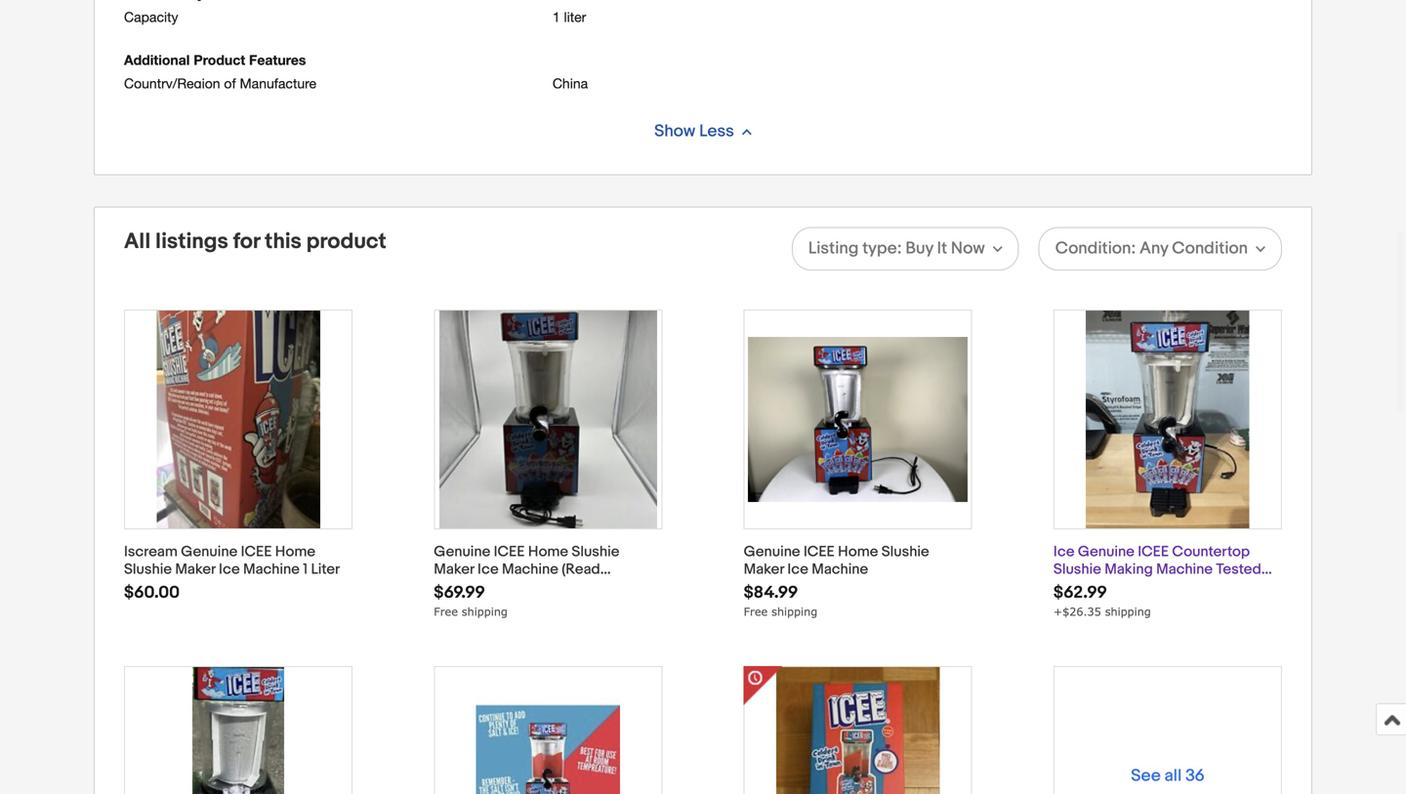 Task type: describe. For each thing, give the bounding box(es) containing it.
slushie inside genuine icee home slushie maker ice machine (read description)
[[572, 543, 620, 561]]

country/region
[[124, 75, 220, 91]]

ice genuine icee countertop slushie making machine tested works link
[[1054, 543, 1274, 596]]

tested
[[1216, 561, 1262, 578]]

$69.99
[[434, 583, 485, 603]]

making
[[1105, 561, 1153, 578]]

show
[[655, 121, 696, 141]]

additional product features
[[124, 52, 306, 68]]

icee slushie maker ice machine image
[[192, 667, 284, 794]]

$69.99 list item
[[434, 310, 663, 666]]

slushie inside genuine icee home slushie maker ice machine $84.99 free shipping
[[882, 543, 930, 561]]

iscream
[[124, 543, 178, 561]]

condition:
[[1056, 238, 1136, 259]]

$69.99 free shipping
[[434, 583, 508, 618]]

description)
[[434, 578, 516, 596]]

it
[[937, 238, 947, 259]]

machine for (read
[[502, 561, 559, 578]]

$60.00 list item
[[124, 310, 353, 666]]

machine inside iscream genuine icee home slushie maker ice machine 1 liter $60.00
[[243, 561, 300, 578]]

free inside genuine icee home slushie maker ice machine $84.99 free shipping
[[744, 605, 768, 618]]

ice genuine icee countertop slushie making machine tested works image
[[1086, 311, 1250, 528]]

features
[[249, 52, 306, 68]]

any
[[1140, 238, 1169, 259]]

icee inside genuine icee home slushie maker ice machine (read description)
[[494, 543, 525, 561]]

$62.99 list item
[[1054, 310, 1282, 666]]

slushie inside the ice genuine icee countertop slushie making machine tested works
[[1054, 561, 1102, 578]]

$62.99 +$26.35 shipping
[[1054, 583, 1151, 618]]

all
[[1165, 766, 1182, 786]]

genuine inside genuine icee home slushie maker ice machine (read description)
[[434, 543, 491, 561]]

listing
[[809, 238, 859, 259]]

genuine icee home slushie maker ice machine (read description)
[[434, 543, 620, 596]]

this
[[265, 229, 302, 255]]

1 horizontal spatial 1
[[553, 9, 560, 25]]

ice inside genuine icee home slushie maker ice machine (read description)
[[478, 561, 499, 578]]

iscream genuine icee home slushie maker ice machine 1 liter image
[[157, 311, 320, 528]]

ice inside genuine icee home slushie maker ice machine $84.99 free shipping
[[788, 561, 809, 578]]

now
[[951, 238, 985, 259]]

list containing $60.00
[[124, 310, 1282, 794]]

manufacture
[[240, 75, 317, 91]]

additional
[[124, 52, 190, 68]]

see all 36 link
[[1055, 667, 1281, 794]]

genuine inside iscream genuine icee home slushie maker ice machine 1 liter $60.00
[[181, 543, 238, 561]]

countertop
[[1172, 543, 1250, 561]]

maker for $84.99
[[744, 561, 784, 578]]

shipping inside genuine icee home slushie maker ice machine $84.99 free shipping
[[772, 605, 818, 618]]

$60.00
[[124, 583, 180, 603]]

less
[[699, 121, 734, 141]]

36
[[1186, 766, 1205, 786]]

genuine icee home slushie maker ice machine image
[[748, 337, 968, 502]]

genuine inside genuine icee home slushie maker ice machine $84.99 free shipping
[[744, 543, 801, 561]]

product
[[194, 52, 245, 68]]

of
[[224, 75, 236, 91]]

genuine icee home slushie maker ice machine (read description) link
[[434, 543, 654, 596]]

ice inside iscream genuine icee home slushie maker ice machine 1 liter $60.00
[[219, 561, 240, 578]]

machine for $84.99
[[812, 561, 869, 578]]

type:
[[863, 238, 902, 259]]

icee inside genuine icee home slushie maker ice machine $84.99 free shipping
[[804, 543, 835, 561]]



Task type: vqa. For each thing, say whether or not it's contained in the screenshot.


Task type: locate. For each thing, give the bounding box(es) containing it.
ice right iscream
[[219, 561, 240, 578]]

3 icee from the left
[[804, 543, 835, 561]]

shipping inside $62.99 +$26.35 shipping
[[1105, 605, 1151, 618]]

1 horizontal spatial maker
[[434, 561, 474, 578]]

genuine inside the ice genuine icee countertop slushie making machine tested works
[[1078, 543, 1135, 561]]

genuine up $84.99
[[744, 543, 801, 561]]

maker inside genuine icee home slushie maker ice machine (read description)
[[434, 561, 474, 578]]

1 liter
[[553, 9, 586, 25]]

$84.99
[[744, 583, 798, 603]]

maker up $69.99
[[434, 561, 474, 578]]

free down $69.99
[[434, 605, 458, 618]]

maker for (read
[[434, 561, 474, 578]]

2 shipping from the left
[[772, 605, 818, 618]]

1 genuine from the left
[[181, 543, 238, 561]]

2 horizontal spatial shipping
[[1105, 605, 1151, 618]]

brand new genuine icee slushie making machine for counter-top home use fast ship image
[[476, 667, 620, 794]]

4 machine from the left
[[1157, 561, 1213, 578]]

ice up $69.99 free shipping
[[478, 561, 499, 578]]

icee inside iscream genuine icee home slushie maker ice machine 1 liter $60.00
[[241, 543, 272, 561]]

liter
[[311, 561, 340, 578]]

maker inside genuine icee home slushie maker ice machine $84.99 free shipping
[[744, 561, 784, 578]]

genuine icee home slushie maker ice machine $84.99 free shipping
[[744, 543, 930, 618]]

show less button
[[633, 112, 774, 151]]

free inside $69.99 free shipping
[[434, 605, 458, 618]]

product
[[307, 229, 387, 255]]

shipping for $69.99
[[462, 605, 508, 618]]

2 horizontal spatial maker
[[744, 561, 784, 578]]

2 horizontal spatial home
[[838, 543, 878, 561]]

icee inside the ice genuine icee countertop slushie making machine tested works
[[1138, 543, 1169, 561]]

2 home from the left
[[528, 543, 569, 561]]

0 vertical spatial 1
[[553, 9, 560, 25]]

show less
[[655, 121, 734, 141]]

1 free from the left
[[434, 605, 458, 618]]

1 shipping from the left
[[462, 605, 508, 618]]

china
[[553, 75, 588, 91]]

0 horizontal spatial maker
[[175, 561, 216, 578]]

home inside genuine icee home slushie maker ice machine $84.99 free shipping
[[838, 543, 878, 561]]

2 machine from the left
[[502, 561, 559, 578]]

brand new in box! iscream icee slushie making machine for counter-top home use image
[[776, 667, 940, 794]]

1 inside iscream genuine icee home slushie maker ice machine 1 liter $60.00
[[303, 561, 308, 578]]

1 horizontal spatial home
[[528, 543, 569, 561]]

home for $84.99
[[838, 543, 878, 561]]

genuine icee home slushie maker ice machine (read description) image
[[439, 311, 657, 528]]

0 horizontal spatial home
[[275, 543, 316, 561]]

2 icee from the left
[[494, 543, 525, 561]]

2 free from the left
[[744, 605, 768, 618]]

condition: any condition
[[1056, 238, 1248, 259]]

listings
[[155, 229, 228, 255]]

list
[[124, 310, 1282, 794]]

0 horizontal spatial 1
[[303, 561, 308, 578]]

all listings for this product
[[124, 229, 387, 255]]

$62.99
[[1054, 583, 1107, 603]]

1 home from the left
[[275, 543, 316, 561]]

country/region of manufacture
[[124, 75, 317, 91]]

shipping down description)
[[462, 605, 508, 618]]

works
[[1054, 578, 1096, 596]]

icee
[[241, 543, 272, 561], [494, 543, 525, 561], [804, 543, 835, 561], [1138, 543, 1169, 561]]

genuine up description)
[[434, 543, 491, 561]]

maker
[[175, 561, 216, 578], [434, 561, 474, 578], [744, 561, 784, 578]]

genuine icee home slushie maker ice machine link
[[744, 543, 964, 578]]

genuine right iscream
[[181, 543, 238, 561]]

machine for tested
[[1157, 561, 1213, 578]]

shipping
[[462, 605, 508, 618], [772, 605, 818, 618], [1105, 605, 1151, 618]]

listing type: buy it now
[[809, 238, 985, 259]]

maker up $60.00
[[175, 561, 216, 578]]

free
[[434, 605, 458, 618], [744, 605, 768, 618]]

ice inside the ice genuine icee countertop slushie making machine tested works
[[1054, 543, 1075, 561]]

ice up works
[[1054, 543, 1075, 561]]

see
[[1131, 766, 1161, 786]]

1 maker from the left
[[175, 561, 216, 578]]

4 genuine from the left
[[1078, 543, 1135, 561]]

home inside genuine icee home slushie maker ice machine (read description)
[[528, 543, 569, 561]]

home
[[275, 543, 316, 561], [528, 543, 569, 561], [838, 543, 878, 561]]

0 horizontal spatial free
[[434, 605, 458, 618]]

buy
[[906, 238, 934, 259]]

iscream genuine icee home slushie maker ice machine 1 liter $60.00
[[124, 543, 340, 603]]

condition
[[1172, 238, 1248, 259]]

3 maker from the left
[[744, 561, 784, 578]]

see all 36
[[1131, 766, 1205, 786]]

1 horizontal spatial shipping
[[772, 605, 818, 618]]

(read
[[562, 561, 600, 578]]

shipping down making
[[1105, 605, 1151, 618]]

ice
[[1054, 543, 1075, 561], [219, 561, 240, 578], [478, 561, 499, 578], [788, 561, 809, 578]]

machine inside genuine icee home slushie maker ice machine (read description)
[[502, 561, 559, 578]]

2 maker from the left
[[434, 561, 474, 578]]

shipping inside $69.99 free shipping
[[462, 605, 508, 618]]

1 horizontal spatial free
[[744, 605, 768, 618]]

0 horizontal spatial shipping
[[462, 605, 508, 618]]

liter
[[564, 9, 586, 25]]

3 machine from the left
[[812, 561, 869, 578]]

maker up $84.99
[[744, 561, 784, 578]]

1 machine from the left
[[243, 561, 300, 578]]

ice up $84.99
[[788, 561, 809, 578]]

shipping for $62.99
[[1105, 605, 1151, 618]]

home for (read
[[528, 543, 569, 561]]

slushie
[[572, 543, 620, 561], [882, 543, 930, 561], [124, 561, 172, 578], [1054, 561, 1102, 578]]

all
[[124, 229, 151, 255]]

iscream genuine icee home slushie maker ice machine 1 liter link
[[124, 543, 344, 578]]

machine inside the ice genuine icee countertop slushie making machine tested works
[[1157, 561, 1213, 578]]

1
[[553, 9, 560, 25], [303, 561, 308, 578]]

1 icee from the left
[[241, 543, 272, 561]]

4 icee from the left
[[1138, 543, 1169, 561]]

ice genuine icee countertop slushie making machine tested works
[[1054, 543, 1262, 596]]

3 genuine from the left
[[744, 543, 801, 561]]

shipping down $84.99
[[772, 605, 818, 618]]

machine
[[243, 561, 300, 578], [502, 561, 559, 578], [812, 561, 869, 578], [1157, 561, 1213, 578]]

home inside iscream genuine icee home slushie maker ice machine 1 liter $60.00
[[275, 543, 316, 561]]

genuine up works
[[1078, 543, 1135, 561]]

free down $84.99
[[744, 605, 768, 618]]

+$26.35
[[1054, 605, 1102, 618]]

slushie inside iscream genuine icee home slushie maker ice machine 1 liter $60.00
[[124, 561, 172, 578]]

genuine
[[181, 543, 238, 561], [434, 543, 491, 561], [744, 543, 801, 561], [1078, 543, 1135, 561]]

maker inside iscream genuine icee home slushie maker ice machine 1 liter $60.00
[[175, 561, 216, 578]]

$84.99 list item
[[744, 310, 973, 666]]

1 vertical spatial 1
[[303, 561, 308, 578]]

capacity
[[124, 9, 178, 25]]

2 genuine from the left
[[434, 543, 491, 561]]

machine inside genuine icee home slushie maker ice machine $84.99 free shipping
[[812, 561, 869, 578]]

for
[[233, 229, 260, 255]]

3 home from the left
[[838, 543, 878, 561]]

3 shipping from the left
[[1105, 605, 1151, 618]]



